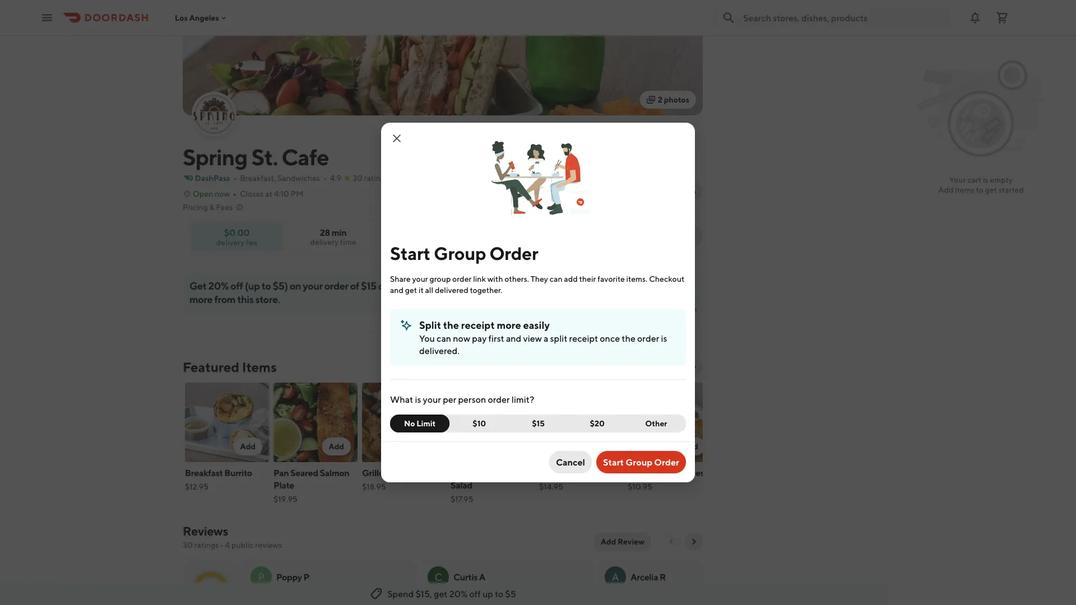 Task type: vqa. For each thing, say whether or not it's contained in the screenshot.
Decrease quantity by 1 image
no



Task type: locate. For each thing, give the bounding box(es) containing it.
20% down the curtis
[[450, 589, 468, 600]]

more up first
[[497, 319, 521, 331]]

1 vertical spatial start
[[604, 457, 624, 468]]

what
[[390, 395, 414, 405]]

plate down pan
[[274, 480, 294, 491]]

add for chicken avocado salad
[[506, 442, 522, 452]]

1 horizontal spatial to
[[495, 589, 504, 600]]

breakfast up '$12.95'
[[185, 468, 223, 479]]

0 horizontal spatial can
[[437, 333, 452, 344]]

now inside split the receipt more easily you can now pay first and view a split receipt once the order is delivered.
[[453, 333, 471, 344]]

spring st. cafe image
[[183, 0, 703, 116], [193, 93, 236, 136]]

add up cheese
[[683, 442, 699, 452]]

1 vertical spatial ratings
[[194, 541, 219, 550]]

1 horizontal spatial receipt
[[570, 333, 599, 344]]

1 breakfast from the left
[[185, 468, 223, 479]]

get 20% off (up to $5) on your order of $15 or more from this store.
[[190, 280, 388, 305]]

more
[[190, 293, 213, 305], [497, 319, 521, 331]]

1 horizontal spatial p
[[304, 572, 310, 583]]

get left it
[[405, 286, 417, 295]]

your right on
[[303, 280, 323, 292]]

can up delivered.
[[437, 333, 452, 344]]

receipt
[[462, 319, 495, 331], [570, 333, 599, 344]]

group
[[434, 243, 486, 264], [626, 457, 653, 468]]

0 vertical spatial 20%
[[209, 280, 229, 292]]

add down $20 button
[[595, 442, 610, 452]]

0 horizontal spatial chicken
[[391, 468, 424, 479]]

• doordash order right up
[[501, 594, 555, 602]]

0 horizontal spatial ratings
[[194, 541, 219, 550]]

$15 right of
[[361, 280, 377, 292]]

add button for egg
[[677, 438, 706, 456]]

1 horizontal spatial get
[[434, 589, 448, 600]]

start group order button
[[597, 452, 687, 474]]

0 horizontal spatial delivery
[[216, 238, 245, 247]]

order up delivered
[[453, 275, 472, 284]]

0 vertical spatial off
[[231, 280, 243, 292]]

group up $10.95
[[626, 457, 653, 468]]

pricing & fees button
[[183, 202, 244, 213]]

1 horizontal spatial 30
[[353, 174, 363, 183]]

your cart is empty add items to get started
[[939, 175, 1025, 195]]

1 horizontal spatial delivery
[[310, 238, 339, 247]]

p right poppy
[[304, 572, 310, 583]]

•
[[234, 174, 237, 183], [324, 174, 327, 183], [233, 189, 237, 199], [220, 541, 224, 550], [328, 594, 331, 602], [501, 594, 503, 602]]

start group order
[[390, 243, 539, 264], [604, 457, 680, 468]]

• doordash order left spend
[[328, 594, 383, 602]]

order inside share your group order link with others. they can add their favorite items. checkout and get it all delivered together.
[[453, 275, 472, 284]]

get right $15,
[[434, 589, 448, 600]]

1 vertical spatial &
[[672, 468, 678, 479]]

group up link on the top left
[[434, 243, 486, 264]]

curtis
[[454, 572, 478, 583]]

1 horizontal spatial &
[[672, 468, 678, 479]]

0 vertical spatial now
[[215, 189, 230, 199]]

order inside start group order button
[[655, 457, 680, 468]]

what is your per person order limit? option group
[[390, 415, 687, 433]]

close start group order image
[[390, 132, 404, 145]]

1 horizontal spatial • doordash order
[[501, 594, 555, 602]]

0 horizontal spatial off
[[231, 280, 243, 292]]

1 vertical spatial the
[[622, 333, 636, 344]]

0 horizontal spatial group
[[434, 243, 486, 264]]

delivery left fee on the top
[[216, 238, 245, 247]]

st.
[[252, 144, 278, 170]]

breakfast inside breakfast bowl $14.95
[[540, 468, 577, 479]]

chicken inside chicken avocado salad $17.95
[[451, 468, 484, 479]]

spend $15, get 20% off up to $5
[[388, 589, 517, 600]]

to down cart
[[977, 185, 984, 195]]

2 chicken from the left
[[451, 468, 484, 479]]

once
[[600, 333, 620, 344]]

can left the add
[[550, 275, 563, 284]]

doordash for curtis a
[[505, 594, 536, 602]]

reviews
[[255, 541, 282, 550]]

to inside the "your cart is empty add items to get started"
[[977, 185, 984, 195]]

chicken inside grilled chicken plate $18.95
[[391, 468, 424, 479]]

open
[[193, 189, 213, 199]]

1 vertical spatial start group order
[[604, 457, 680, 468]]

favorite
[[598, 275, 625, 284]]

add button up avocado
[[499, 438, 528, 456]]

0 vertical spatial and
[[390, 286, 404, 295]]

breakfast for breakfast bowl
[[540, 468, 577, 479]]

breakfast for breakfast burrito
[[185, 468, 223, 479]]

previous image
[[667, 538, 676, 547]]

salmon
[[320, 468, 350, 479]]

now up fees
[[215, 189, 230, 199]]

0 horizontal spatial 20%
[[209, 280, 229, 292]]

start
[[390, 243, 431, 264], [604, 457, 624, 468]]

start group order dialog
[[381, 123, 696, 483]]

and right first
[[506, 333, 522, 344]]

1 doordash from the left
[[332, 594, 363, 602]]

add inside button
[[601, 538, 617, 547]]

0 vertical spatial &
[[210, 203, 215, 212]]

order right bacon
[[655, 457, 680, 468]]

add left review at bottom right
[[601, 538, 617, 547]]

to up store.
[[262, 280, 271, 292]]

add down your
[[939, 185, 954, 195]]

$0.00
[[224, 227, 250, 238]]

featured items heading
[[183, 358, 277, 376]]

is up 'previous button of carousel' image
[[662, 333, 668, 344]]

add button down the limit in the bottom left of the page
[[411, 438, 440, 456]]

1 vertical spatial can
[[437, 333, 452, 344]]

1 vertical spatial get
[[405, 286, 417, 295]]

breakfast inside breakfast burrito $12.95
[[185, 468, 223, 479]]

2 • doordash order from the left
[[501, 594, 555, 602]]

add button up salmon
[[322, 438, 351, 456]]

0 vertical spatial can
[[550, 275, 563, 284]]

and down share
[[390, 286, 404, 295]]

0 vertical spatial plate
[[425, 468, 446, 479]]

items
[[956, 185, 975, 195]]

1 horizontal spatial $15
[[532, 419, 545, 429]]

1 horizontal spatial chicken
[[451, 468, 484, 479]]

$10 button
[[443, 415, 510, 433]]

1 horizontal spatial group
[[626, 457, 653, 468]]

to right up
[[495, 589, 504, 600]]

1 vertical spatial group
[[626, 457, 653, 468]]

$15
[[361, 280, 377, 292], [532, 419, 545, 429]]

• doordash order
[[328, 594, 383, 602], [501, 594, 555, 602]]

now left the pay
[[453, 333, 471, 344]]

receipt right split
[[570, 333, 599, 344]]

6 add button from the left
[[677, 438, 706, 456]]

start inside button
[[604, 457, 624, 468]]

add button down $20 button
[[588, 438, 617, 456]]

1 horizontal spatial 4.9
[[330, 174, 342, 183]]

0 vertical spatial more
[[190, 293, 213, 305]]

2 horizontal spatial is
[[984, 175, 989, 185]]

your up it
[[412, 275, 428, 284]]

0 horizontal spatial and
[[390, 286, 404, 295]]

r
[[660, 572, 666, 583]]

min
[[332, 227, 347, 238]]

add button up burrito
[[234, 438, 263, 456]]

$10.95
[[628, 483, 653, 492]]

add up salmon
[[329, 442, 344, 452]]

add button up cheese
[[677, 438, 706, 456]]

add for pan seared salmon plate
[[329, 442, 344, 452]]

0 vertical spatial is
[[984, 175, 989, 185]]

more inside "get 20% off (up to $5) on your order of $15 or more from this store."
[[190, 293, 213, 305]]

split the receipt more easily status
[[390, 310, 687, 366]]

pm
[[291, 189, 303, 199]]

1 add button from the left
[[234, 438, 263, 456]]

1 horizontal spatial can
[[550, 275, 563, 284]]

& left fees
[[210, 203, 215, 212]]

doordash left spend
[[332, 594, 363, 602]]

start group order inside button
[[604, 457, 680, 468]]

the
[[444, 319, 459, 331], [622, 333, 636, 344]]

a left arcelia
[[612, 572, 620, 584]]

• doordash order for 4.9
[[328, 594, 383, 602]]

limit?
[[512, 395, 535, 405]]

None radio
[[644, 225, 703, 247]]

spring
[[183, 144, 248, 170]]

2 horizontal spatial get
[[986, 185, 998, 195]]

0 horizontal spatial start group order
[[390, 243, 539, 264]]

pan
[[274, 468, 289, 479]]

0 vertical spatial the
[[444, 319, 459, 331]]

0 horizontal spatial to
[[262, 280, 271, 292]]

0 horizontal spatial is
[[415, 395, 421, 405]]

delivery inside '28 min delivery time'
[[310, 238, 339, 247]]

8/14/23
[[475, 594, 500, 602]]

ratings inside reviews 30 ratings • 4 public reviews
[[194, 541, 219, 550]]

pricing
[[183, 203, 208, 212]]

start right bowl
[[604, 457, 624, 468]]

now
[[215, 189, 230, 199], [453, 333, 471, 344]]

0 horizontal spatial doordash
[[332, 594, 363, 602]]

get inside the "your cart is empty add items to get started"
[[986, 185, 998, 195]]

reviews
[[183, 524, 228, 539]]

add
[[939, 185, 954, 195], [240, 442, 256, 452], [329, 442, 344, 452], [418, 442, 433, 452], [506, 442, 522, 452], [595, 442, 610, 452], [683, 442, 699, 452], [601, 538, 617, 547]]

add down the limit in the bottom left of the page
[[418, 442, 433, 452]]

public
[[232, 541, 254, 550]]

0 horizontal spatial more
[[190, 293, 213, 305]]

los angeles button
[[175, 13, 228, 22]]

open menu image
[[40, 11, 54, 24]]

empty
[[991, 175, 1014, 185]]

together.
[[470, 286, 503, 295]]

the right "once"
[[622, 333, 636, 344]]

plate inside pan seared salmon plate $19.95
[[274, 480, 294, 491]]

0 vertical spatial get
[[986, 185, 998, 195]]

add inside the "your cart is empty add items to get started"
[[939, 185, 954, 195]]

items.
[[627, 275, 648, 284]]

0 items, open order cart image
[[996, 11, 1010, 24]]

$20 button
[[568, 415, 628, 433]]

dashpass
[[195, 174, 230, 183]]

1 horizontal spatial ratings
[[364, 174, 389, 183]]

doordash right up
[[505, 594, 536, 602]]

1 vertical spatial 20%
[[450, 589, 468, 600]]

is
[[984, 175, 989, 185], [662, 333, 668, 344], [415, 395, 421, 405]]

1 vertical spatial $15
[[532, 419, 545, 429]]

a right the curtis
[[479, 572, 486, 583]]

start group order up link on the top left
[[390, 243, 539, 264]]

0 horizontal spatial &
[[210, 203, 215, 212]]

1 vertical spatial receipt
[[570, 333, 599, 344]]

started
[[999, 185, 1025, 195]]

is inside split the receipt more easily you can now pay first and view a split receipt once the order is delivered.
[[662, 333, 668, 344]]

doordash for 4.9
[[332, 594, 363, 602]]

time
[[340, 238, 356, 247]]

order
[[453, 275, 472, 284], [325, 280, 349, 292], [638, 333, 660, 344], [488, 395, 510, 405]]

start group order up $10.95
[[604, 457, 680, 468]]

split
[[551, 333, 568, 344]]

$15 down limit? on the left bottom of the page
[[532, 419, 545, 429]]

get down empty
[[986, 185, 998, 195]]

per
[[443, 395, 457, 405]]

1 horizontal spatial more
[[497, 319, 521, 331]]

1 horizontal spatial start
[[604, 457, 624, 468]]

(up
[[245, 280, 260, 292]]

open now
[[193, 189, 230, 199]]

0 horizontal spatial p
[[258, 572, 265, 584]]

0 horizontal spatial now
[[215, 189, 230, 199]]

first
[[489, 333, 505, 344]]

0 horizontal spatial receipt
[[462, 319, 495, 331]]

is right cart
[[984, 175, 989, 185]]

add up burrito
[[240, 442, 256, 452]]

1 horizontal spatial is
[[662, 333, 668, 344]]

&
[[210, 203, 215, 212], [672, 468, 678, 479]]

chicken avocado salad image
[[451, 383, 535, 463]]

review
[[618, 538, 645, 547]]

4 add button from the left
[[499, 438, 528, 456]]

0 vertical spatial receipt
[[462, 319, 495, 331]]

1 horizontal spatial plate
[[425, 468, 446, 479]]

add for breakfast bowl
[[595, 442, 610, 452]]

to for spend
[[495, 589, 504, 600]]

chicken right "grilled"
[[391, 468, 424, 479]]

0 horizontal spatial start
[[390, 243, 431, 264]]

0 vertical spatial 30
[[353, 174, 363, 183]]

doordash
[[332, 594, 363, 602], [505, 594, 536, 602]]

items
[[242, 359, 277, 375]]

at
[[265, 189, 273, 199]]

order left of
[[325, 280, 349, 292]]

info
[[682, 187, 697, 196]]

20% inside "get 20% off (up to $5) on your order of $15 or more from this store."
[[209, 280, 229, 292]]

plate down the limit in the bottom left of the page
[[425, 468, 446, 479]]

0 horizontal spatial 4.9
[[203, 584, 219, 597]]

1 chicken from the left
[[391, 468, 424, 479]]

chicken up salad
[[451, 468, 484, 479]]

Other button
[[627, 415, 687, 433]]

your inside "get 20% off (up to $5) on your order of $15 or more from this store."
[[303, 280, 323, 292]]

add button for seared
[[322, 438, 351, 456]]

0 horizontal spatial plate
[[274, 480, 294, 491]]

get
[[986, 185, 998, 195], [405, 286, 417, 295], [434, 589, 448, 600]]

0 vertical spatial to
[[977, 185, 984, 195]]

it
[[419, 286, 424, 295]]

and inside share your group order link with others. they can add their favorite items. checkout and get it all delivered together.
[[390, 286, 404, 295]]

the right split
[[444, 319, 459, 331]]

1 • doordash order from the left
[[328, 594, 383, 602]]

1 vertical spatial off
[[470, 589, 481, 600]]

breakfast burrito $12.95
[[185, 468, 252, 492]]

1 vertical spatial and
[[506, 333, 522, 344]]

2 horizontal spatial to
[[977, 185, 984, 195]]

1 horizontal spatial and
[[506, 333, 522, 344]]

20% up from
[[209, 280, 229, 292]]

off inside "get 20% off (up to $5) on your order of $15 or more from this store."
[[231, 280, 243, 292]]

$12.95
[[185, 483, 209, 492]]

0 vertical spatial start group order
[[390, 243, 539, 264]]

1 horizontal spatial start group order
[[604, 457, 680, 468]]

1 vertical spatial plate
[[274, 480, 294, 491]]

cafe
[[282, 144, 329, 170]]

add button
[[234, 438, 263, 456], [322, 438, 351, 456], [411, 438, 440, 456], [499, 438, 528, 456], [588, 438, 617, 456], [677, 438, 706, 456]]

1 vertical spatial more
[[497, 319, 521, 331]]

start up share
[[390, 243, 431, 264]]

2 vertical spatial get
[[434, 589, 448, 600]]

2 add button from the left
[[322, 438, 351, 456]]

receipt up the pay
[[462, 319, 495, 331]]

0 vertical spatial $15
[[361, 280, 377, 292]]

1 horizontal spatial breakfast
[[540, 468, 577, 479]]

$10
[[473, 419, 486, 429]]

add up avocado
[[506, 442, 522, 452]]

delivery left time
[[310, 238, 339, 247]]

& right egg
[[672, 468, 678, 479]]

5 add button from the left
[[588, 438, 617, 456]]

0 horizontal spatial $15
[[361, 280, 377, 292]]

1 vertical spatial 30
[[183, 541, 193, 550]]

$20
[[590, 419, 605, 429]]

1 vertical spatial is
[[662, 333, 668, 344]]

0 horizontal spatial breakfast
[[185, 468, 223, 479]]

off left up
[[470, 589, 481, 600]]

1 horizontal spatial doordash
[[505, 594, 536, 602]]

is right what
[[415, 395, 421, 405]]

0 horizontal spatial 30
[[183, 541, 193, 550]]

share your group order link with others. they can add their favorite items. checkout and get it all delivered together.
[[390, 275, 685, 295]]

off left (up
[[231, 280, 243, 292]]

add button for avocado
[[499, 438, 528, 456]]

3 add button from the left
[[411, 438, 440, 456]]

p left poppy
[[258, 572, 265, 584]]

2 breakfast from the left
[[540, 468, 577, 479]]

add for bacon egg & cheese
[[683, 442, 699, 452]]

more info
[[661, 187, 697, 196]]

arcelia
[[631, 572, 659, 583]]

2 vertical spatial to
[[495, 589, 504, 600]]

others.
[[505, 275, 529, 284]]

and inside split the receipt more easily you can now pay first and view a split receipt once the order is delivered.
[[506, 333, 522, 344]]

1 vertical spatial to
[[262, 280, 271, 292]]

1 horizontal spatial now
[[453, 333, 471, 344]]

order
[[490, 243, 539, 264], [655, 457, 680, 468], [364, 594, 383, 602], [537, 594, 555, 602]]

featured items
[[183, 359, 277, 375]]

more down get
[[190, 293, 213, 305]]

order right "once"
[[638, 333, 660, 344]]

4.9
[[330, 174, 342, 183], [203, 584, 219, 597]]

2 doordash from the left
[[505, 594, 536, 602]]

0 horizontal spatial get
[[405, 286, 417, 295]]

1 vertical spatial now
[[453, 333, 471, 344]]

1 horizontal spatial off
[[470, 589, 481, 600]]

0 horizontal spatial • doordash order
[[328, 594, 383, 602]]

breakfast up $14.95
[[540, 468, 577, 479]]



Task type: describe. For each thing, give the bounding box(es) containing it.
bacon egg & cheese $10.95
[[628, 468, 710, 492]]

30 ratings
[[353, 174, 389, 183]]

No Limit button
[[390, 415, 450, 433]]

2 vertical spatial is
[[415, 395, 421, 405]]

split the receipt more easily you can now pay first and view a split receipt once the order is delivered.
[[420, 319, 668, 356]]

$15 inside "get 20% off (up to $5) on your order of $15 or more from this store."
[[361, 280, 377, 292]]

this
[[237, 293, 254, 305]]

4
[[225, 541, 230, 550]]

on
[[290, 280, 301, 292]]

group of people ordering together image
[[483, 123, 594, 233]]

$14.95
[[540, 483, 564, 492]]

delivered.
[[420, 346, 460, 356]]

breakfast burrito image
[[185, 383, 269, 463]]

salad
[[451, 480, 473, 491]]

breakfast,
[[240, 174, 276, 183]]

seared
[[291, 468, 318, 479]]

notification bell image
[[969, 11, 983, 24]]

previous button of carousel image
[[667, 363, 676, 372]]

plate inside grilled chicken plate $18.95
[[425, 468, 446, 479]]

0 horizontal spatial a
[[479, 572, 486, 583]]

cancel
[[556, 457, 586, 468]]

add for breakfast burrito
[[240, 442, 256, 452]]

pricing & fees
[[183, 203, 233, 212]]

chicken avocado salad $17.95
[[451, 468, 520, 504]]

$18.95
[[362, 483, 386, 492]]

0 vertical spatial 4.9
[[330, 174, 342, 183]]

a
[[544, 333, 549, 344]]

group inside button
[[626, 457, 653, 468]]

$17.95
[[451, 495, 474, 504]]

add button for burrito
[[234, 438, 263, 456]]

28 min delivery time
[[310, 227, 356, 247]]

1 vertical spatial 4.9
[[203, 584, 219, 597]]

your inside share your group order link with others. they can add their favorite items. checkout and get it all delivered together.
[[412, 275, 428, 284]]

order inside split the receipt more easily you can now pay first and view a split receipt once the order is delivered.
[[638, 333, 660, 344]]

breakfast, sandwiches
[[240, 174, 320, 183]]

spend
[[388, 589, 414, 600]]

pan seared salmon plate image
[[274, 383, 358, 463]]

$5)
[[273, 280, 288, 292]]

$15,
[[416, 589, 432, 600]]

add review
[[601, 538, 645, 547]]

next image
[[690, 538, 699, 547]]

order up the others.
[[490, 243, 539, 264]]

reviews 30 ratings • 4 public reviews
[[183, 524, 282, 550]]

sandwiches
[[278, 174, 320, 183]]

more info button
[[643, 183, 703, 201]]

avocado
[[485, 468, 520, 479]]

can inside split the receipt more easily you can now pay first and view a split receipt once the order is delivered.
[[437, 333, 452, 344]]

$5
[[506, 589, 517, 600]]

& inside button
[[210, 203, 215, 212]]

all
[[425, 286, 434, 295]]

other
[[646, 419, 668, 429]]

your
[[950, 175, 967, 185]]

los
[[175, 13, 188, 22]]

angeles
[[189, 13, 219, 22]]

cheese
[[680, 468, 710, 479]]

• doordash order for curtis a
[[501, 594, 555, 602]]

& inside bacon egg & cheese $10.95
[[672, 468, 678, 479]]

delivery inside $0.00 delivery fee
[[216, 238, 245, 247]]

to inside "get 20% off (up to $5) on your order of $15 or more from this store."
[[262, 280, 271, 292]]

add for grilled chicken plate
[[418, 442, 433, 452]]

order right $5
[[537, 594, 555, 602]]

next button of carousel image
[[690, 363, 699, 372]]

order left limit? on the left bottom of the page
[[488, 395, 510, 405]]

1 horizontal spatial the
[[622, 333, 636, 344]]

to for your
[[977, 185, 984, 195]]

delivered
[[435, 286, 469, 295]]

breakfast bowl image
[[540, 383, 624, 463]]

0 vertical spatial start
[[390, 243, 431, 264]]

breakfast bowl $14.95
[[540, 468, 599, 492]]

0 vertical spatial ratings
[[364, 174, 389, 183]]

30 inside reviews 30 ratings • 4 public reviews
[[183, 541, 193, 550]]

split
[[420, 319, 441, 331]]

$0.00 delivery fee
[[216, 227, 258, 247]]

from
[[215, 293, 236, 305]]

get inside share your group order link with others. they can add their favorite items. checkout and get it all delivered together.
[[405, 286, 417, 295]]

curtis a
[[454, 572, 486, 583]]

2
[[658, 95, 663, 104]]

dashpass •
[[195, 174, 237, 183]]

up
[[483, 589, 494, 600]]

0 horizontal spatial the
[[444, 319, 459, 331]]

2 photos
[[658, 95, 690, 104]]

$15 inside button
[[532, 419, 545, 429]]

burrito
[[225, 468, 252, 479]]

easily
[[524, 319, 550, 331]]

bacon egg & cheese image
[[628, 383, 712, 463]]

order left spend
[[364, 594, 383, 602]]

• inside reviews 30 ratings • 4 public reviews
[[220, 541, 224, 550]]

share
[[390, 275, 411, 284]]

egg
[[655, 468, 671, 479]]

or
[[379, 280, 388, 292]]

more inside split the receipt more easily you can now pay first and view a split receipt once the order is delivered.
[[497, 319, 521, 331]]

link
[[474, 275, 486, 284]]

view
[[524, 333, 542, 344]]

poppy p
[[277, 572, 310, 583]]

store.
[[256, 293, 280, 305]]

photos
[[665, 95, 690, 104]]

fees
[[216, 203, 233, 212]]

order inside "get 20% off (up to $5) on your order of $15 or more from this store."
[[325, 280, 349, 292]]

person
[[459, 395, 486, 405]]

they
[[531, 275, 549, 284]]

arcelia r
[[631, 572, 666, 583]]

• closes at 4:10 pm
[[233, 189, 303, 199]]

add
[[564, 275, 578, 284]]

grilled chicken plate $18.95
[[362, 468, 446, 492]]

bowl
[[579, 468, 599, 479]]

add button for chicken
[[411, 438, 440, 456]]

no limit
[[404, 419, 436, 429]]

is inside the "your cart is empty add items to get started"
[[984, 175, 989, 185]]

bacon
[[628, 468, 653, 479]]

$15 button
[[509, 415, 569, 433]]

your left 'per'
[[423, 395, 441, 405]]

add button for bowl
[[588, 438, 617, 456]]

can inside share your group order link with others. they can add their favorite items. checkout and get it all delivered together.
[[550, 275, 563, 284]]

of
[[350, 280, 359, 292]]

28
[[320, 227, 330, 238]]

pan seared salmon plate $19.95
[[274, 468, 350, 504]]

group
[[430, 275, 451, 284]]

get
[[190, 280, 207, 292]]

add review button
[[594, 533, 652, 551]]

0 vertical spatial group
[[434, 243, 486, 264]]

reviews link
[[183, 524, 228, 539]]

1 horizontal spatial 20%
[[450, 589, 468, 600]]

grilled chicken plate image
[[362, 383, 446, 463]]

1 horizontal spatial a
[[612, 572, 620, 584]]



